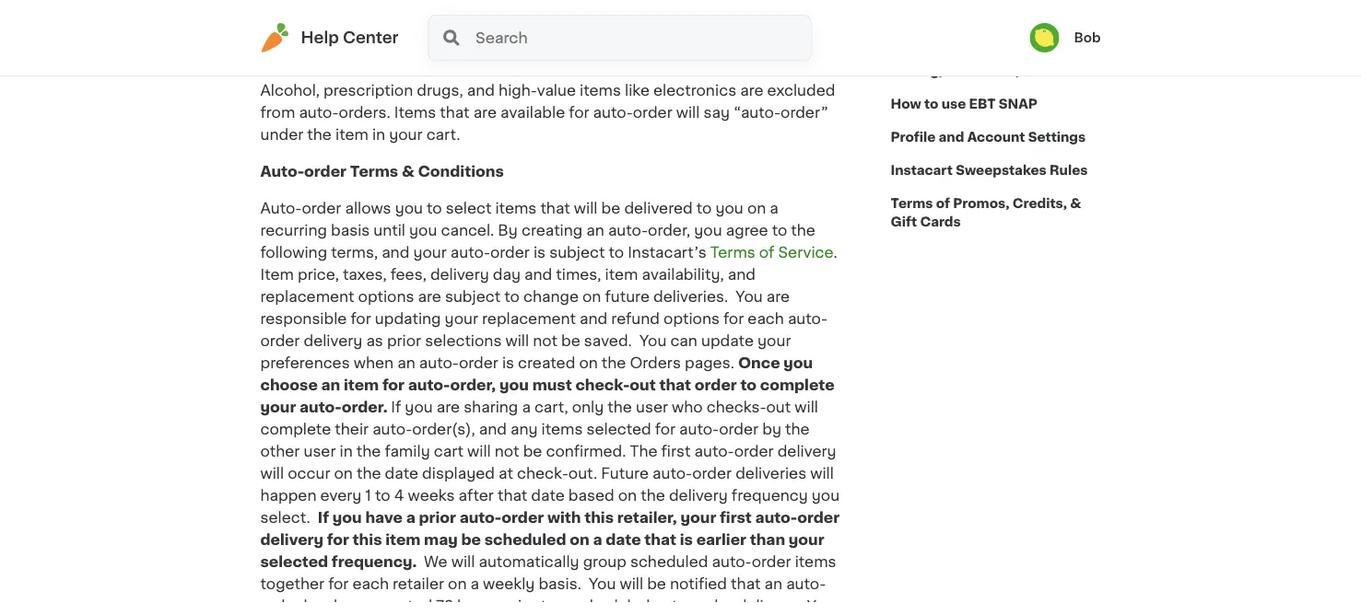 Task type: vqa. For each thing, say whether or not it's contained in the screenshot.
SHOW
no



Task type: locate. For each thing, give the bounding box(es) containing it.
auto-
[[260, 165, 304, 179], [260, 201, 302, 216]]

the right by
[[786, 423, 810, 437]]

1 horizontal spatial in
[[372, 128, 386, 142]]

0 vertical spatial if
[[391, 401, 401, 415]]

will inside the '. item price, taxes, fees, delivery day and times, item availability, and replacement options are subject to change on future deliveries.  you are responsible for updating your replacement and refund options for each auto- order delivery as prior selections will not be saved.  you can update your preferences when an auto-order is created on the orders pages.'
[[506, 334, 529, 349]]

out inside the if you are sharing a cart, only the user who checks-out will complete their auto-order(s), and any items selected for auto-order by the other user in the family cart will not be confirmed. the first auto-order delivery will occur on the date displayed at check-out. future auto-order deliveries will happen every 1 to 4 weeks after that date based on the delivery frequency you select.
[[767, 401, 791, 415]]

your up fees,
[[413, 246, 447, 260]]

you up agree
[[716, 201, 744, 216]]

bob link
[[1030, 23, 1101, 53]]

1 horizontal spatial of
[[936, 197, 951, 210]]

item inside alcohol, prescription drugs, and high-value items like electronics are excluded from auto-orders. items that are available for auto-order will say "auto-order" under the item in your cart.
[[336, 128, 369, 142]]

0 vertical spatial in
[[372, 128, 386, 142]]

&
[[1023, 65, 1034, 77], [402, 165, 415, 179], [1071, 197, 1082, 210]]

your inside alcohol, prescription drugs, and high-value items like electronics are excluded from auto-orders. items that are available for auto-order will say "auto-order" under the item in your cart.
[[389, 128, 423, 142]]

auto-order terms & conditions
[[260, 165, 504, 179]]

a
[[770, 201, 779, 216], [522, 401, 531, 415], [406, 511, 416, 526], [593, 533, 603, 548], [471, 578, 479, 592], [560, 600, 569, 604]]

first inside the if you are sharing a cart, only the user who checks-out will complete their auto-order(s), and any items selected for auto-order by the other user in the family cart will not be confirmed. the first auto-order delivery will occur on the date displayed at check-out. future auto-order deliveries will happen every 1 to 4 weeks after that date based on the delivery frequency you select.
[[662, 445, 691, 460]]

2 vertical spatial you
[[589, 578, 616, 592]]

1 horizontal spatial out
[[767, 401, 791, 415]]

item up future
[[605, 268, 638, 283]]

0 vertical spatial first
[[662, 445, 691, 460]]

the right only
[[608, 401, 632, 415]]

you up update
[[736, 290, 763, 305]]

1 vertical spatial if
[[318, 511, 329, 526]]

1 vertical spatial user
[[304, 445, 336, 460]]

will up once you choose an item for auto-order, you must check-out that order to complete your auto-order.
[[506, 334, 529, 349]]

scheduled down group
[[572, 600, 650, 604]]

is inside if you have a prior auto-order with this retailer, your first auto-order delivery for this item may be scheduled on a date that is earlier than your selected frequency.
[[680, 533, 693, 548]]

to
[[925, 98, 939, 111], [427, 201, 442, 216], [697, 201, 712, 216], [772, 224, 788, 238], [609, 246, 624, 260], [505, 290, 520, 305], [741, 378, 757, 393], [375, 489, 391, 504], [541, 600, 556, 604]]

to inside we will automatically group scheduled auto-order items together for each retailer on a weekly basis.  you will be notified that an auto- order has been created 72 hours prior to a scheduled auto-order delivery.  y
[[541, 600, 556, 604]]

than
[[750, 533, 786, 548]]

0 horizontal spatial in
[[340, 445, 353, 460]]

not up once you choose an item for auto-order, you must check-out that order to complete your auto-order.
[[533, 334, 558, 349]]

and up change
[[525, 268, 552, 283]]

an inside auto-order allows you to select items that will be delivered to you on a recurring basis until you cancel. by creating an auto-order, you agree to the following terms, and your auto-order is subject to instacart's
[[587, 224, 605, 238]]

2 vertical spatial is
[[680, 533, 693, 548]]

of up cards
[[936, 197, 951, 210]]

Search search field
[[474, 16, 811, 60]]

0 horizontal spatial if
[[318, 511, 329, 526]]

a up any
[[522, 401, 531, 415]]

auto- for auto-order terms & conditions
[[260, 165, 304, 179]]

order down like
[[633, 106, 673, 120]]

0 horizontal spatial created
[[375, 600, 433, 604]]

and inside auto-order allows you to select items that will be delivered to you on a recurring basis until you cancel. by creating an auto-order, you agree to the following terms, and your auto-order is subject to instacart's
[[382, 246, 410, 260]]

how
[[891, 98, 922, 111]]

cards
[[921, 216, 961, 229]]

1 horizontal spatial date
[[531, 489, 565, 504]]

auto-
[[299, 106, 339, 120], [593, 106, 633, 120], [608, 224, 648, 238], [451, 246, 490, 260], [788, 312, 828, 327], [419, 356, 459, 371], [408, 378, 450, 393], [300, 401, 342, 415], [373, 423, 412, 437], [680, 423, 719, 437], [695, 445, 735, 460], [653, 467, 693, 482], [460, 511, 502, 526], [756, 511, 798, 526], [712, 555, 752, 570], [787, 578, 826, 592], [654, 600, 694, 604]]

selected
[[587, 423, 652, 437], [260, 555, 328, 570]]

created inside the '. item price, taxes, fees, delivery day and times, item availability, and replacement options are subject to change on future deliveries.  you are responsible for updating your replacement and refund options for each auto- order delivery as prior selections will not be saved.  you can update your preferences when an auto-order is created on the orders pages.'
[[518, 356, 576, 371]]

gift
[[891, 216, 918, 229]]

allows
[[345, 201, 391, 216]]

1 vertical spatial out
[[767, 401, 791, 415]]

items inside we will automatically group scheduled auto-order items together for each retailer on a weekly basis.  you will be notified that an auto- order has been created 72 hours prior to a scheduled auto-order delivery.  y
[[795, 555, 837, 570]]

0 vertical spatial subject
[[550, 246, 605, 260]]

not inside the '. item price, taxes, fees, delivery day and times, item availability, and replacement options are subject to change on future deliveries.  you are responsible for updating your replacement and refund options for each auto- order delivery as prior selections will not be saved.  you can update your preferences when an auto-order is created on the orders pages.'
[[533, 334, 558, 349]]

be inside the '. item price, taxes, fees, delivery day and times, item availability, and replacement options are subject to change on future deliveries.  you are responsible for updating your replacement and refund options for each auto- order delivery as prior selections will not be saved.  you can update your preferences when an auto-order is created on the orders pages.'
[[561, 334, 581, 349]]

prior
[[387, 334, 421, 349], [419, 511, 456, 526], [503, 600, 537, 604]]

and left high-
[[467, 83, 495, 98]]

scheduled inside if you have a prior auto-order with this retailer, your first auto-order delivery for this item may be scheduled on a date that is earlier than your selected frequency.
[[485, 533, 567, 548]]

is up sharing
[[502, 356, 514, 371]]

0 vertical spatial you
[[736, 290, 763, 305]]

a inside the if you are sharing a cart, only the user who checks-out will complete their auto-order(s), and any items selected for auto-order by the other user in the family cart will not be confirmed. the first auto-order delivery will occur on the date displayed at check-out. future auto-order deliveries will happen every 1 to 4 weeks after that date based on the delivery frequency you select.
[[522, 401, 531, 415]]

0 vertical spatial terms
[[350, 165, 398, 179]]

to left use
[[925, 98, 939, 111]]

0 vertical spatial auto-
[[260, 165, 304, 179]]

1 vertical spatial date
[[531, 489, 565, 504]]

1 vertical spatial prior
[[419, 511, 456, 526]]

2 horizontal spatial date
[[606, 533, 641, 548]]

and
[[467, 83, 495, 98], [939, 131, 965, 144], [382, 246, 410, 260], [525, 268, 552, 283], [728, 268, 756, 283], [580, 312, 608, 327], [479, 423, 507, 437]]

0 horizontal spatial terms
[[350, 165, 398, 179]]

for inside we will automatically group scheduled auto-order items together for each retailer on a weekly basis.  you will be notified that an auto- order has been created 72 hours prior to a scheduled auto-order delivery.  y
[[328, 578, 349, 592]]

your inside once you choose an item for auto-order, you must check-out that order to complete your auto-order.
[[260, 401, 296, 415]]

to right 1
[[375, 489, 391, 504]]

0 horizontal spatial this
[[353, 533, 382, 548]]

1 horizontal spatial created
[[518, 356, 576, 371]]

& left fees
[[1023, 65, 1034, 77]]

to inside the '. item price, taxes, fees, delivery day and times, item availability, and replacement options are subject to change on future deliveries.  you are responsible for updating your replacement and refund options for each auto- order delivery as prior selections will not be saved.  you can update your preferences when an auto-order is created on the orders pages.'
[[505, 290, 520, 305]]

1 horizontal spatial first
[[720, 511, 752, 526]]

0 horizontal spatial complete
[[260, 423, 331, 437]]

in for the
[[340, 445, 353, 460]]

selected inside the if you are sharing a cart, only the user who checks-out will complete their auto-order(s), and any items selected for auto-order by the other user in the family cart will not be confirmed. the first auto-order delivery will occur on the date displayed at check-out. future auto-order deliveries will happen every 1 to 4 weeks after that date based on the delivery frequency you select.
[[587, 423, 652, 437]]

0 vertical spatial is
[[534, 246, 546, 260]]

user
[[636, 401, 668, 415], [304, 445, 336, 460]]

items down cart, at the left of page
[[542, 423, 583, 437]]

0 horizontal spatial check-
[[517, 467, 569, 482]]

0 horizontal spatial order,
[[450, 378, 496, 393]]

terms inside 'terms of promos, credits, & gift cards'
[[891, 197, 933, 210]]

item down have
[[386, 533, 421, 548]]

1 vertical spatial terms
[[891, 197, 933, 210]]

any
[[511, 423, 538, 437]]

of for service
[[760, 246, 775, 260]]

2 auto- from the top
[[260, 201, 302, 216]]

you
[[736, 290, 763, 305], [640, 334, 667, 349], [589, 578, 616, 592]]

terms of service link
[[711, 246, 834, 260]]

drugs,
[[417, 83, 463, 98]]

out
[[630, 378, 656, 393], [767, 401, 791, 415]]

snap
[[999, 98, 1038, 111]]

an inside once you choose an item for auto-order, you must check-out that order to complete your auto-order.
[[321, 378, 340, 393]]

out.
[[569, 467, 597, 482]]

be inside we will automatically group scheduled auto-order items together for each retailer on a weekly basis.  you will be notified that an auto- order has been created 72 hours prior to a scheduled auto-order delivery.  y
[[647, 578, 667, 592]]

0 vertical spatial date
[[385, 467, 419, 482]]

if for auto-
[[391, 401, 401, 415]]

1 vertical spatial replacement
[[482, 312, 576, 327]]

2 horizontal spatial &
[[1071, 197, 1082, 210]]

fees,
[[391, 268, 427, 283]]

sweepstakes
[[956, 164, 1047, 177]]

service
[[779, 246, 834, 260]]

user left who
[[636, 401, 668, 415]]

items
[[394, 106, 436, 120]]

the inside alcohol, prescription drugs, and high-value items like electronics are excluded from auto-orders. items that are available for auto-order will say "auto-order" under the item in your cart.
[[307, 128, 332, 142]]

auto- up recurring
[[260, 201, 302, 216]]

0 horizontal spatial of
[[760, 246, 775, 260]]

an down "than"
[[765, 578, 783, 592]]

a right have
[[406, 511, 416, 526]]

1 vertical spatial check-
[[517, 467, 569, 482]]

selected up the
[[587, 423, 652, 437]]

1 vertical spatial in
[[340, 445, 353, 460]]

0 vertical spatial options
[[358, 290, 414, 305]]

based
[[569, 489, 615, 504]]

is left earlier
[[680, 533, 693, 548]]

who
[[672, 401, 703, 415]]

how to use ebt snap link
[[891, 88, 1038, 121]]

in down orders.
[[372, 128, 386, 142]]

1 vertical spatial not
[[495, 445, 520, 460]]

0 vertical spatial order,
[[648, 224, 691, 238]]

0 vertical spatial scheduled
[[485, 533, 567, 548]]

1 horizontal spatial if
[[391, 401, 401, 415]]

order left with
[[502, 511, 544, 526]]

1 horizontal spatial &
[[1023, 65, 1034, 77]]

0 vertical spatial check-
[[576, 378, 630, 393]]

once you choose an item for auto-order, you must check-out that order to complete your auto-order.
[[260, 356, 835, 415]]

2 vertical spatial date
[[606, 533, 641, 548]]

0 horizontal spatial replacement
[[260, 290, 354, 305]]

and down until on the top left
[[382, 246, 410, 260]]

not up at
[[495, 445, 520, 460]]

electronics
[[654, 83, 737, 98]]

refund
[[612, 312, 660, 327]]

1 horizontal spatial is
[[534, 246, 546, 260]]

for down when
[[383, 378, 405, 393]]

order"
[[781, 106, 829, 120]]

of down agree
[[760, 246, 775, 260]]

0 horizontal spatial you
[[589, 578, 616, 592]]

will down "electronics"
[[676, 106, 700, 120]]

prior inside we will automatically group scheduled auto-order items together for each retailer on a weekly basis.  you will be notified that an auto- order has been created 72 hours prior to a scheduled auto-order delivery.  y
[[503, 600, 537, 604]]

on up the 72 at the bottom
[[448, 578, 467, 592]]

instacart
[[891, 164, 953, 177]]

user avatar image
[[1030, 23, 1060, 53]]

selected inside if you have a prior auto-order with this retailer, your first auto-order delivery for this item may be scheduled on a date that is earlier than your selected frequency.
[[260, 555, 328, 570]]

will inside alcohol, prescription drugs, and high-value items like electronics are excluded from auto-orders. items that are available for auto-order will say "auto-order" under the item in your cart.
[[676, 106, 700, 120]]

delivery down cancel.
[[430, 268, 489, 283]]

terms
[[350, 165, 398, 179], [891, 197, 933, 210], [711, 246, 756, 260]]

only
[[572, 401, 604, 415]]

item inside if you have a prior auto-order with this retailer, your first auto-order delivery for this item may be scheduled on a date that is earlier than your selected frequency.
[[386, 533, 421, 548]]

cart,
[[535, 401, 569, 415]]

your inside auto-order allows you to select items that will be delivered to you on a recurring basis until you cancel. by creating an auto-order, you agree to the following terms, and your auto-order is subject to instacart's
[[413, 246, 447, 260]]

out for check-
[[630, 378, 656, 393]]

0 vertical spatial selected
[[587, 423, 652, 437]]

be left delivered
[[602, 201, 621, 216]]

2 vertical spatial &
[[1071, 197, 1082, 210]]

delivery down select. at left
[[260, 533, 324, 548]]

2 horizontal spatial terms
[[891, 197, 933, 210]]

1 vertical spatial scheduled
[[631, 555, 708, 570]]

and down use
[[939, 131, 965, 144]]

when
[[354, 356, 394, 371]]

check- right at
[[517, 467, 569, 482]]

future
[[605, 290, 650, 305]]

0 vertical spatial replacement
[[260, 290, 354, 305]]

will down other at bottom
[[260, 467, 284, 482]]

0 vertical spatial out
[[630, 378, 656, 393]]

alcohol, prescription drugs, and high-value items like electronics are excluded from auto-orders. items that are available for auto-order will say "auto-order" under the item in your cart.
[[260, 83, 836, 142]]

1 horizontal spatial order,
[[648, 224, 691, 238]]

1 horizontal spatial replacement
[[482, 312, 576, 327]]

you
[[395, 201, 423, 216], [716, 201, 744, 216], [409, 224, 437, 238], [695, 224, 723, 238], [784, 356, 813, 371], [500, 378, 529, 393], [405, 401, 433, 415], [812, 489, 840, 504], [333, 511, 362, 526]]

item inside the '. item price, taxes, fees, delivery day and times, item availability, and replacement options are subject to change on future deliveries.  you are responsible for updating your replacement and refund options for each auto- order delivery as prior selections will not be saved.  you can update your preferences when an auto-order is created on the orders pages.'
[[605, 268, 638, 283]]

1 horizontal spatial complete
[[760, 378, 835, 393]]

first right the
[[662, 445, 691, 460]]

creating
[[522, 224, 583, 238]]

be up must
[[561, 334, 581, 349]]

"auto-
[[734, 106, 781, 120]]

terms for terms of service
[[711, 246, 756, 260]]

order down responsible
[[260, 334, 300, 349]]

0 vertical spatial &
[[1023, 65, 1034, 77]]

1 horizontal spatial each
[[748, 312, 784, 327]]

1 vertical spatial subject
[[445, 290, 501, 305]]

subject inside auto-order allows you to select items that will be delivered to you on a recurring basis until you cancel. by creating an auto-order, you agree to the following terms, and your auto-order is subject to instacart's
[[550, 246, 605, 260]]

a down the automatically
[[560, 600, 569, 604]]

that up creating
[[541, 201, 570, 216]]

in inside alcohol, prescription drugs, and high-value items like electronics are excluded from auto-orders. items that are available for auto-order will say "auto-order" under the item in your cart.
[[372, 128, 386, 142]]

item inside once you choose an item for auto-order, you must check-out that order to complete your auto-order.
[[344, 378, 379, 393]]

and down future
[[580, 312, 608, 327]]

1 vertical spatial auto-
[[260, 201, 302, 216]]

fees
[[1037, 65, 1070, 77]]

order,
[[648, 224, 691, 238], [450, 378, 496, 393]]

options down taxes,
[[358, 290, 414, 305]]

scheduled
[[485, 533, 567, 548], [631, 555, 708, 570], [572, 600, 650, 604]]

to inside the if you are sharing a cart, only the user who checks-out will complete their auto-order(s), and any items selected for auto-order by the other user in the family cart will not be confirmed. the first auto-order delivery will occur on the date displayed at check-out. future auto-order deliveries will happen every 1 to 4 weeks after that date based on the delivery frequency you select.
[[375, 489, 391, 504]]

prior down the weekly
[[503, 600, 537, 604]]

on up every
[[334, 467, 353, 482]]

is
[[534, 246, 546, 260], [502, 356, 514, 371], [680, 533, 693, 548]]

1 vertical spatial this
[[353, 533, 382, 548]]

date up with
[[531, 489, 565, 504]]

may
[[424, 533, 458, 548]]

& left conditions
[[402, 165, 415, 179]]

the left orders
[[602, 356, 626, 371]]

group
[[583, 555, 627, 570]]

0 horizontal spatial each
[[353, 578, 389, 592]]

of for promos,
[[936, 197, 951, 210]]

will up creating
[[574, 201, 598, 216]]

be left notified
[[647, 578, 667, 592]]

1 vertical spatial options
[[664, 312, 720, 327]]

item down orders.
[[336, 128, 369, 142]]

created down retailer
[[375, 600, 433, 604]]

an inside we will automatically group scheduled auto-order items together for each retailer on a weekly basis.  you will be notified that an auto- order has been created 72 hours prior to a scheduled auto-order delivery.  y
[[765, 578, 783, 592]]

first inside if you have a prior auto-order with this retailer, your first auto-order delivery for this item may be scheduled on a date that is earlier than your selected frequency.
[[720, 511, 752, 526]]

if right order.
[[391, 401, 401, 415]]

are inside the if you are sharing a cart, only the user who checks-out will complete their auto-order(s), and any items selected for auto-order by the other user in the family cart will not be confirmed. the first auto-order delivery will occur on the date displayed at check-out. future auto-order deliveries will happen every 1 to 4 weeks after that date based on the delivery frequency you select.
[[437, 401, 460, 415]]

earlier
[[697, 533, 747, 548]]

auto- down under
[[260, 165, 304, 179]]

preferences
[[260, 356, 350, 371]]

1 vertical spatial created
[[375, 600, 433, 604]]

if inside the if you are sharing a cart, only the user who checks-out will complete their auto-order(s), and any items selected for auto-order by the other user in the family cart will not be confirmed. the first auto-order delivery will occur on the date displayed at check-out. future auto-order deliveries will happen every 1 to 4 weeks after that date based on the delivery frequency you select.
[[391, 401, 401, 415]]

0 vertical spatial not
[[533, 334, 558, 349]]

help center link
[[260, 23, 399, 53]]

1 vertical spatial first
[[720, 511, 752, 526]]

must
[[533, 378, 572, 393]]

and inside alcohol, prescription drugs, and high-value items like electronics are excluded from auto-orders. items that are available for auto-order will say "auto-order" under the item in your cart.
[[467, 83, 495, 98]]

of
[[936, 197, 951, 210], [760, 246, 775, 260]]

0 vertical spatial of
[[936, 197, 951, 210]]

in inside the if you are sharing a cart, only the user who checks-out will complete their auto-order(s), and any items selected for auto-order by the other user in the family cart will not be confirmed. the first auto-order delivery will occur on the date displayed at check-out. future auto-order deliveries will happen every 1 to 4 weeks after that date based on the delivery frequency you select.
[[340, 445, 353, 460]]

0 vertical spatial user
[[636, 401, 668, 415]]

how to use ebt snap
[[891, 98, 1038, 111]]

instacart sweepstakes rules
[[891, 164, 1088, 177]]

on inside auto-order allows you to select items that will be delivered to you on a recurring basis until you cancel. by creating an auto-order, you agree to the following terms, and your auto-order is subject to instacart's
[[748, 201, 766, 216]]

an
[[587, 224, 605, 238], [398, 356, 416, 371], [321, 378, 340, 393], [765, 578, 783, 592]]

1 horizontal spatial selected
[[587, 423, 652, 437]]

0 horizontal spatial selected
[[260, 555, 328, 570]]

on inside we will automatically group scheduled auto-order items together for each retailer on a weekly basis.  you will be notified that an auto- order has been created 72 hours prior to a scheduled auto-order delivery.  y
[[448, 578, 467, 592]]

auto- inside auto-order allows you to select items that will be delivered to you on a recurring basis until you cancel. by creating an auto-order, you agree to the following terms, and your auto-order is subject to instacart's
[[260, 201, 302, 216]]

terms up allows on the left top of page
[[350, 165, 398, 179]]

1 vertical spatial order,
[[450, 378, 496, 393]]

1 vertical spatial &
[[402, 165, 415, 179]]

each up update
[[748, 312, 784, 327]]

0 vertical spatial created
[[518, 356, 576, 371]]

2 vertical spatial terms
[[711, 246, 756, 260]]

items left like
[[580, 83, 621, 98]]

for inside once you choose an item for auto-order, you must check-out that order to complete your auto-order.
[[383, 378, 405, 393]]

1 vertical spatial each
[[353, 578, 389, 592]]

items inside the if you are sharing a cart, only the user who checks-out will complete their auto-order(s), and any items selected for auto-order by the other user in the family cart will not be confirmed. the first auto-order delivery will occur on the date displayed at check-out. future auto-order deliveries will happen every 1 to 4 weeks after that date based on the delivery frequency you select.
[[542, 423, 583, 437]]

ebt
[[969, 98, 996, 111]]

can
[[671, 334, 698, 349]]

for up been
[[328, 578, 349, 592]]

this down based
[[585, 511, 614, 526]]

1 horizontal spatial not
[[533, 334, 558, 349]]

to down the automatically
[[541, 600, 556, 604]]

the
[[307, 128, 332, 142], [791, 224, 816, 238], [602, 356, 626, 371], [608, 401, 632, 415], [786, 423, 810, 437], [357, 445, 381, 460], [357, 467, 381, 482], [641, 489, 666, 504]]

say
[[704, 106, 730, 120]]

cart
[[434, 445, 464, 460]]

0 horizontal spatial is
[[502, 356, 514, 371]]

you up order(s),
[[405, 401, 433, 415]]

complete down the once
[[760, 378, 835, 393]]

1 vertical spatial complete
[[260, 423, 331, 437]]

checks-
[[707, 401, 767, 415]]

0 vertical spatial prior
[[387, 334, 421, 349]]

1 horizontal spatial you
[[640, 334, 667, 349]]

that up who
[[660, 378, 692, 393]]

not inside the if you are sharing a cart, only the user who checks-out will complete their auto-order(s), and any items selected for auto-order by the other user in the family cart will not be confirmed. the first auto-order delivery will occur on the date displayed at check-out. future auto-order deliveries will happen every 1 to 4 weeks after that date based on the delivery frequency you select.
[[495, 445, 520, 460]]

order, up sharing
[[450, 378, 496, 393]]

prior down updating
[[387, 334, 421, 349]]

1 horizontal spatial subject
[[550, 246, 605, 260]]

1 vertical spatial of
[[760, 246, 775, 260]]

your up earlier
[[681, 511, 717, 526]]

subject inside the '. item price, taxes, fees, delivery day and times, item availability, and replacement options are subject to change on future deliveries.  you are responsible for updating your replacement and refund options for each auto- order delivery as prior selections will not be saved.  you can update your preferences when an auto-order is created on the orders pages.'
[[445, 290, 501, 305]]

is down creating
[[534, 246, 546, 260]]

for
[[569, 106, 590, 120], [351, 312, 371, 327], [724, 312, 744, 327], [383, 378, 405, 393], [655, 423, 676, 437], [327, 533, 349, 548], [328, 578, 349, 592]]

0 horizontal spatial out
[[630, 378, 656, 393]]

of inside 'terms of promos, credits, & gift cards'
[[936, 197, 951, 210]]

1 auto- from the top
[[260, 165, 304, 179]]

order, up instacart's
[[648, 224, 691, 238]]

if inside if you have a prior auto-order with this retailer, your first auto-order delivery for this item may be scheduled on a date that is earlier than your selected frequency.
[[318, 511, 329, 526]]

order left deliveries
[[693, 467, 732, 482]]

2 vertical spatial prior
[[503, 600, 537, 604]]

for inside alcohol, prescription drugs, and high-value items like electronics are excluded from auto-orders. items that are available for auto-order will say "auto-order" under the item in your cart.
[[569, 106, 590, 120]]

are
[[741, 83, 764, 98], [474, 106, 497, 120], [418, 290, 441, 305], [767, 290, 790, 305], [437, 401, 460, 415]]

1 horizontal spatial check-
[[576, 378, 630, 393]]

options up can
[[664, 312, 720, 327]]

on down times,
[[583, 290, 602, 305]]

is inside auto-order allows you to select items that will be delivered to you on a recurring basis until you cancel. by creating an auto-order, you agree to the following terms, and your auto-order is subject to instacart's
[[534, 246, 546, 260]]

your down choose
[[260, 401, 296, 415]]

item up order.
[[344, 378, 379, 393]]

0 horizontal spatial not
[[495, 445, 520, 460]]

1 vertical spatial you
[[640, 334, 667, 349]]

and down sharing
[[479, 423, 507, 437]]

on inside if you have a prior auto-order with this retailer, your first auto-order delivery for this item may be scheduled on a date that is earlier than your selected frequency.
[[570, 533, 590, 548]]

promos,
[[954, 197, 1010, 210]]

terms of service
[[711, 246, 834, 260]]

prior inside if you have a prior auto-order with this retailer, your first auto-order delivery for this item may be scheduled on a date that is earlier than your selected frequency.
[[419, 511, 456, 526]]

to down day at the top left of page
[[505, 290, 520, 305]]

be down any
[[523, 445, 542, 460]]

1 horizontal spatial this
[[585, 511, 614, 526]]

family
[[385, 445, 430, 460]]

a inside auto-order allows you to select items that will be delivered to you on a recurring basis until you cancel. by creating an auto-order, you agree to the following terms, and your auto-order is subject to instacart's
[[770, 201, 779, 216]]

out inside once you choose an item for auto-order, you must check-out that order to complete your auto-order.
[[630, 378, 656, 393]]

complete up other at bottom
[[260, 423, 331, 437]]

that inside alcohol, prescription drugs, and high-value items like electronics are excluded from auto-orders. items that are available for auto-order will say "auto-order" under the item in your cart.
[[440, 106, 470, 120]]

0 horizontal spatial subject
[[445, 290, 501, 305]]

0 vertical spatial each
[[748, 312, 784, 327]]

0 horizontal spatial first
[[662, 445, 691, 460]]

instacart sweepstakes rules link
[[891, 154, 1088, 187]]

in for your
[[372, 128, 386, 142]]



Task type: describe. For each thing, give the bounding box(es) containing it.
confirmed.
[[546, 445, 626, 460]]

order, inside once you choose an item for auto-order, you must check-out that order to complete your auto-order.
[[450, 378, 496, 393]]

other
[[260, 445, 300, 460]]

that inside we will automatically group scheduled auto-order items together for each retailer on a weekly basis.  you will be notified that an auto- order has been created 72 hours prior to a scheduled auto-order delivery.  y
[[731, 578, 761, 592]]

be inside if you have a prior auto-order with this retailer, your first auto-order delivery for this item may be scheduled on a date that is earlier than your selected frequency.
[[461, 533, 481, 548]]

we
[[424, 555, 448, 570]]

is inside the '. item price, taxes, fees, delivery day and times, item availability, and replacement options are subject to change on future deliveries.  you are responsible for updating your replacement and refund options for each auto- order delivery as prior selections will not be saved.  you can update your preferences when an auto-order is created on the orders pages.'
[[502, 356, 514, 371]]

weekly
[[483, 578, 535, 592]]

pricing, discounts, & fees link
[[891, 54, 1070, 88]]

updating
[[375, 312, 441, 327]]

a up hours
[[471, 578, 479, 592]]

order.
[[342, 401, 388, 415]]

order down frequency
[[798, 511, 840, 526]]

discounts,
[[946, 65, 1020, 77]]

at
[[499, 467, 513, 482]]

until
[[374, 224, 406, 238]]

terms for terms of promos, credits, & gift cards
[[891, 197, 933, 210]]

alcohol,
[[260, 83, 320, 98]]

delivery inside if you have a prior auto-order with this retailer, your first auto-order delivery for this item may be scheduled on a date that is earlier than your selected frequency.
[[260, 533, 324, 548]]

a up group
[[593, 533, 603, 548]]

to right delivered
[[697, 201, 712, 216]]

the inside the '. item price, taxes, fees, delivery day and times, item availability, and replacement options are subject to change on future deliveries.  you are responsible for updating your replacement and refund options for each auto- order delivery as prior selections will not be saved.  you can update your preferences when an auto-order is created on the orders pages.'
[[602, 356, 626, 371]]

complete inside once you choose an item for auto-order, you must check-out that order to complete your auto-order.
[[760, 378, 835, 393]]

change
[[524, 290, 579, 305]]

future
[[601, 467, 649, 482]]

0 vertical spatial this
[[585, 511, 614, 526]]

you up until on the top left
[[395, 201, 423, 216]]

to up future
[[609, 246, 624, 260]]

automatically
[[479, 555, 580, 570]]

following
[[260, 246, 327, 260]]

value
[[537, 83, 576, 98]]

auto- for auto-order allows you to select items that will be delivered to you on a recurring basis until you cancel. by creating an auto-order, you agree to the following terms, and your auto-order is subject to instacart's
[[260, 201, 302, 216]]

the down 'their'
[[357, 445, 381, 460]]

cart.
[[427, 128, 460, 142]]

created inside we will automatically group scheduled auto-order items together for each retailer on a weekly basis.  you will be notified that an auto- order has been created 72 hours prior to a scheduled auto-order delivery.  y
[[375, 600, 433, 604]]

hours
[[457, 600, 499, 604]]

order down "than"
[[752, 555, 792, 570]]

that inside if you have a prior auto-order with this retailer, your first auto-order delivery for this item may be scheduled on a date that is earlier than your selected frequency.
[[645, 533, 677, 548]]

agree
[[726, 224, 769, 238]]

0 horizontal spatial options
[[358, 290, 414, 305]]

profile
[[891, 131, 936, 144]]

update
[[702, 334, 754, 349]]

by
[[498, 224, 518, 238]]

the up 1
[[357, 467, 381, 482]]

prior inside the '. item price, taxes, fees, delivery day and times, item availability, and replacement options are subject to change on future deliveries.  you are responsible for updating your replacement and refund options for each auto- order delivery as prior selections will not be saved.  you can update your preferences when an auto-order is created on the orders pages.'
[[387, 334, 421, 349]]

order down selections
[[459, 356, 499, 371]]

availability,
[[642, 268, 724, 283]]

are up "auto- in the right top of the page
[[741, 83, 764, 98]]

if you are sharing a cart, only the user who checks-out will complete their auto-order(s), and any items selected for auto-order by the other user in the family cart will not be confirmed. the first auto-order delivery will occur on the date displayed at check-out. future auto-order deliveries will happen every 1 to 4 weeks after that date based on the delivery frequency you select.
[[260, 401, 840, 526]]

you right the once
[[784, 356, 813, 371]]

check- inside once you choose an item for auto-order, you must check-out that order to complete your auto-order.
[[576, 378, 630, 393]]

items inside auto-order allows you to select items that will be delivered to you on a recurring basis until you cancel. by creating an auto-order, you agree to the following terms, and your auto-order is subject to instacart's
[[496, 201, 537, 216]]

frequency.
[[332, 555, 417, 570]]

deliveries
[[736, 467, 807, 482]]

order up recurring
[[302, 201, 341, 216]]

price,
[[298, 268, 339, 283]]

weeks
[[408, 489, 455, 504]]

together
[[260, 578, 325, 592]]

& inside 'terms of promos, credits, & gift cards'
[[1071, 197, 1082, 210]]

every
[[320, 489, 362, 504]]

will right checks-
[[795, 401, 819, 415]]

will inside auto-order allows you to select items that will be delivered to you on a recurring basis until you cancel. by creating an auto-order, you agree to the following terms, and your auto-order is subject to instacart's
[[574, 201, 598, 216]]

with
[[548, 511, 581, 526]]

order down together
[[260, 600, 300, 604]]

notified
[[670, 578, 727, 592]]

2 vertical spatial scheduled
[[572, 600, 650, 604]]

order down checks-
[[719, 423, 759, 437]]

order up deliveries
[[735, 445, 774, 460]]

order down notified
[[694, 600, 734, 604]]

to up terms of service
[[772, 224, 788, 238]]

been
[[334, 600, 371, 604]]

0 horizontal spatial date
[[385, 467, 419, 482]]

are down fees,
[[418, 290, 441, 305]]

order inside once you choose an item for auto-order, you must check-out that order to complete your auto-order.
[[695, 378, 737, 393]]

after
[[459, 489, 494, 504]]

you inside we will automatically group scheduled auto-order items together for each retailer on a weekly basis.  you will be notified that an auto- order has been created 72 hours prior to a scheduled auto-order delivery.  y
[[589, 578, 616, 592]]

will right deliveries
[[811, 467, 834, 482]]

check- inside the if you are sharing a cart, only the user who checks-out will complete their auto-order(s), and any items selected for auto-order by the other user in the family cart will not be confirmed. the first auto-order delivery will occur on the date displayed at check-out. future auto-order deliveries will happen every 1 to 4 weeks after that date based on the delivery frequency you select.
[[517, 467, 569, 482]]

delivery down by
[[778, 445, 837, 460]]

if for for
[[318, 511, 329, 526]]

will up displayed
[[467, 445, 491, 460]]

0 horizontal spatial &
[[402, 165, 415, 179]]

you left agree
[[695, 224, 723, 238]]

once
[[738, 356, 781, 371]]

we will automatically group scheduled auto-order items together for each retailer on a weekly basis.  you will be notified that an auto- order has been created 72 hours prior to a scheduled auto-order delivery.  y
[[260, 555, 847, 604]]

delivery up earlier
[[669, 489, 728, 504]]

be inside the if you are sharing a cart, only the user who checks-out will complete their auto-order(s), and any items selected for auto-order by the other user in the family cart will not be confirmed. the first auto-order delivery will occur on the date displayed at check-out. future auto-order deliveries will happen every 1 to 4 weeks after that date based on the delivery frequency you select.
[[523, 445, 542, 460]]

your up the once
[[758, 334, 791, 349]]

select.
[[260, 511, 310, 526]]

sharing
[[464, 401, 518, 415]]

terms,
[[331, 246, 378, 260]]

terms of promos, credits, & gift cards
[[891, 197, 1082, 229]]

retailer,
[[618, 511, 677, 526]]

1 horizontal spatial user
[[636, 401, 668, 415]]

auto-order allows you to select items that will be delivered to you on a recurring basis until you cancel. by creating an auto-order, you agree to the following terms, and your auto-order is subject to instacart's
[[260, 201, 816, 260]]

out for checks-
[[767, 401, 791, 415]]

that inside the if you are sharing a cart, only the user who checks-out will complete their auto-order(s), and any items selected for auto-order by the other user in the family cart will not be confirmed. the first auto-order delivery will occur on the date displayed at check-out. future auto-order deliveries will happen every 1 to 4 weeks after that date based on the delivery frequency you select.
[[498, 489, 528, 504]]

from
[[260, 106, 295, 120]]

have
[[365, 511, 403, 526]]

on up only
[[579, 356, 598, 371]]

the inside auto-order allows you to select items that will be delivered to you on a recurring basis until you cancel. by creating an auto-order, you agree to the following terms, and your auto-order is subject to instacart's
[[791, 224, 816, 238]]

be inside auto-order allows you to select items that will be delivered to you on a recurring basis until you cancel. by creating an auto-order, you agree to the following terms, and your auto-order is subject to instacart's
[[602, 201, 621, 216]]

displayed
[[422, 467, 495, 482]]

responsible
[[260, 312, 347, 327]]

& inside the pricing, discounts, & fees link
[[1023, 65, 1034, 77]]

that inside once you choose an item for auto-order, you must check-out that order to complete your auto-order.
[[660, 378, 692, 393]]

recurring
[[260, 224, 327, 238]]

selections
[[425, 334, 502, 349]]

instacart image
[[260, 23, 290, 53]]

frequency
[[732, 489, 808, 504]]

pricing,
[[891, 65, 943, 77]]

and down terms of service
[[728, 268, 756, 283]]

for inside if you have a prior auto-order with this retailer, your first auto-order delivery for this item may be scheduled on a date that is earlier than your selected frequency.
[[327, 533, 349, 548]]

and inside the if you are sharing a cart, only the user who checks-out will complete their auto-order(s), and any items selected for auto-order by the other user in the family cart will not be confirmed. the first auto-order delivery will occur on the date displayed at check-out. future auto-order deliveries will happen every 1 to 4 weeks after that date based on the delivery frequency you select.
[[479, 423, 507, 437]]

you up sharing
[[500, 378, 529, 393]]

orders
[[630, 356, 681, 371]]

on down future
[[618, 489, 637, 504]]

will down group
[[620, 578, 644, 592]]

by
[[763, 423, 782, 437]]

2 horizontal spatial you
[[736, 290, 763, 305]]

profile and account settings link
[[891, 121, 1086, 154]]

your right "than"
[[789, 533, 825, 548]]

available
[[501, 106, 565, 120]]

use
[[942, 98, 966, 111]]

happen
[[260, 489, 317, 504]]

each inside we will automatically group scheduled auto-order items together for each retailer on a weekly basis.  you will be notified that an auto- order has been created 72 hours prior to a scheduled auto-order delivery.  y
[[353, 578, 389, 592]]

order inside alcohol, prescription drugs, and high-value items like electronics are excluded from auto-orders. items that are available for auto-order will say "auto-order" under the item in your cart.
[[633, 106, 673, 120]]

occur
[[288, 467, 330, 482]]

for up update
[[724, 312, 744, 327]]

order up allows on the left top of page
[[304, 165, 347, 179]]

.
[[834, 246, 838, 260]]

for up as
[[351, 312, 371, 327]]

to left select
[[427, 201, 442, 216]]

help
[[301, 30, 339, 46]]

are down terms of service
[[767, 290, 790, 305]]

delivery up preferences
[[304, 334, 363, 349]]

order down by
[[490, 246, 530, 260]]

if you have a prior auto-order with this retailer, your first auto-order delivery for this item may be scheduled on a date that is earlier than your selected frequency.
[[260, 511, 840, 570]]

account
[[968, 131, 1026, 144]]

the up retailer,
[[641, 489, 666, 504]]

instacart's
[[628, 246, 707, 260]]

times,
[[556, 268, 602, 283]]

settings
[[1029, 131, 1086, 144]]

that inside auto-order allows you to select items that will be delivered to you on a recurring basis until you cancel. by creating an auto-order, you agree to the following terms, and your auto-order is subject to instacart's
[[541, 201, 570, 216]]

has
[[304, 600, 330, 604]]

. item price, taxes, fees, delivery day and times, item availability, and replacement options are subject to change on future deliveries.  you are responsible for updating your replacement and refund options for each auto- order delivery as prior selections will not be saved.  you can update your preferences when an auto-order is created on the orders pages.
[[260, 246, 838, 371]]

72
[[436, 600, 453, 604]]

are left "available" at the left of page
[[474, 106, 497, 120]]

cancel.
[[441, 224, 494, 238]]

your up selections
[[445, 312, 478, 327]]

profile and account settings
[[891, 131, 1086, 144]]

pages.
[[685, 356, 735, 371]]

an inside the '. item price, taxes, fees, delivery day and times, item availability, and replacement options are subject to change on future deliveries.  you are responsible for updating your replacement and refund options for each auto- order delivery as prior selections will not be saved.  you can update your preferences when an auto-order is created on the orders pages.'
[[398, 356, 416, 371]]

order, inside auto-order allows you to select items that will be delivered to you on a recurring basis until you cancel. by creating an auto-order, you agree to the following terms, and your auto-order is subject to instacart's
[[648, 224, 691, 238]]

you right frequency
[[812, 489, 840, 504]]

delivered
[[625, 201, 693, 216]]

items inside alcohol, prescription drugs, and high-value items like electronics are excluded from auto-orders. items that are available for auto-order will say "auto-order" under the item in your cart.
[[580, 83, 621, 98]]

to inside once you choose an item for auto-order, you must check-out that order to complete your auto-order.
[[741, 378, 757, 393]]

for inside the if you are sharing a cart, only the user who checks-out will complete their auto-order(s), and any items selected for auto-order by the other user in the family cart will not be confirmed. the first auto-order delivery will occur on the date displayed at check-out. future auto-order deliveries will happen every 1 to 4 weeks after that date based on the delivery frequency you select.
[[655, 423, 676, 437]]

4
[[394, 489, 404, 504]]

their
[[335, 423, 369, 437]]

you inside if you have a prior auto-order with this retailer, your first auto-order delivery for this item may be scheduled on a date that is earlier than your selected frequency.
[[333, 511, 362, 526]]

help center
[[301, 30, 399, 46]]

complete inside the if you are sharing a cart, only the user who checks-out will complete their auto-order(s), and any items selected for auto-order by the other user in the family cart will not be confirmed. the first auto-order delivery will occur on the date displayed at check-out. future auto-order deliveries will happen every 1 to 4 weeks after that date based on the delivery frequency you select.
[[260, 423, 331, 437]]

the
[[630, 445, 658, 460]]

under
[[260, 128, 304, 142]]

you right until on the top left
[[409, 224, 437, 238]]

1 horizontal spatial options
[[664, 312, 720, 327]]

choose
[[260, 378, 318, 393]]

taxes,
[[343, 268, 387, 283]]

will right we
[[452, 555, 475, 570]]

prescription
[[324, 83, 413, 98]]

date inside if you have a prior auto-order with this retailer, your first auto-order delivery for this item may be scheduled on a date that is earlier than your selected frequency.
[[606, 533, 641, 548]]

each inside the '. item price, taxes, fees, delivery day and times, item availability, and replacement options are subject to change on future deliveries.  you are responsible for updating your replacement and refund options for each auto- order delivery as prior selections will not be saved.  you can update your preferences when an auto-order is created on the orders pages.'
[[748, 312, 784, 327]]

0 horizontal spatial user
[[304, 445, 336, 460]]



